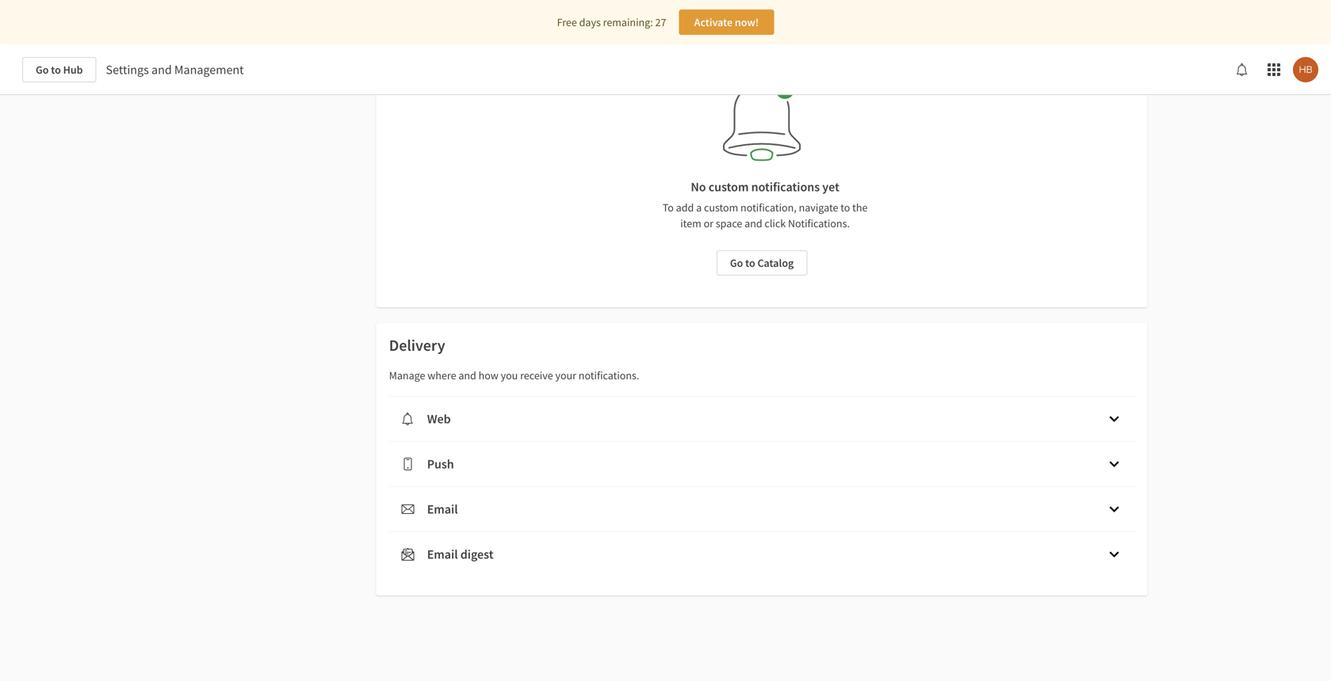 Task type: vqa. For each thing, say whether or not it's contained in the screenshot.
bottommost the a
no



Task type: locate. For each thing, give the bounding box(es) containing it.
and left click
[[745, 216, 763, 231]]

manage where and how you receive your notifications.
[[389, 369, 639, 383]]

navigate
[[799, 201, 839, 215]]

go inside button
[[730, 256, 743, 270]]

your
[[555, 369, 577, 383]]

email inside dropdown button
[[427, 502, 458, 518]]

and
[[151, 62, 172, 78], [745, 216, 763, 231], [459, 369, 476, 383]]

go left catalog
[[730, 256, 743, 270]]

delivery
[[389, 336, 445, 356]]

to for hub
[[51, 63, 61, 77]]

go to catalog
[[730, 256, 794, 270]]

0 vertical spatial email
[[427, 502, 458, 518]]

notifications.
[[579, 369, 639, 383]]

1 horizontal spatial to
[[746, 256, 755, 270]]

0 vertical spatial go
[[36, 63, 49, 77]]

2 email from the top
[[427, 547, 458, 563]]

1 horizontal spatial and
[[459, 369, 476, 383]]

go for go to catalog
[[730, 256, 743, 270]]

2 horizontal spatial to
[[841, 201, 850, 215]]

1 email from the top
[[427, 502, 458, 518]]

activate
[[694, 15, 733, 29]]

1 vertical spatial custom
[[704, 201, 738, 215]]

notifications
[[751, 179, 820, 195]]

to left hub
[[51, 63, 61, 77]]

1 vertical spatial and
[[745, 216, 763, 231]]

email digest
[[427, 547, 494, 563]]

go
[[36, 63, 49, 77], [730, 256, 743, 270]]

custom up space
[[704, 201, 738, 215]]

0 horizontal spatial go
[[36, 63, 49, 77]]

2 vertical spatial to
[[746, 256, 755, 270]]

yet
[[823, 179, 840, 195]]

1 vertical spatial go
[[730, 256, 743, 270]]

to
[[51, 63, 61, 77], [841, 201, 850, 215], [746, 256, 755, 270]]

email inside dropdown button
[[427, 547, 458, 563]]

and right "settings"
[[151, 62, 172, 78]]

to for catalog
[[746, 256, 755, 270]]

catalog
[[758, 256, 794, 270]]

and inside 'no custom notifications yet to add a custom notification, navigate to the item or space and click notifications.'
[[745, 216, 763, 231]]

push
[[427, 457, 454, 473]]

to left the
[[841, 201, 850, 215]]

0 vertical spatial to
[[51, 63, 61, 77]]

go left hub
[[36, 63, 49, 77]]

email
[[427, 502, 458, 518], [427, 547, 458, 563]]

0 horizontal spatial to
[[51, 63, 61, 77]]

to left catalog
[[746, 256, 755, 270]]

activate now! link
[[679, 10, 774, 35]]

1 vertical spatial to
[[841, 201, 850, 215]]

1 vertical spatial email
[[427, 547, 458, 563]]

1 horizontal spatial go
[[730, 256, 743, 270]]

and left how
[[459, 369, 476, 383]]

where
[[428, 369, 456, 383]]

2 horizontal spatial and
[[745, 216, 763, 231]]

0 vertical spatial and
[[151, 62, 172, 78]]

custom right "no" at right top
[[709, 179, 749, 195]]

email down push
[[427, 502, 458, 518]]

email left digest
[[427, 547, 458, 563]]

custom
[[709, 179, 749, 195], [704, 201, 738, 215]]

a
[[696, 201, 702, 215]]

to inside button
[[746, 256, 755, 270]]

you
[[501, 369, 518, 383]]

receive
[[520, 369, 553, 383]]

space
[[716, 216, 743, 231]]

activate now!
[[694, 15, 759, 29]]



Task type: describe. For each thing, give the bounding box(es) containing it.
notifications.
[[788, 216, 850, 231]]

now!
[[735, 15, 759, 29]]

email for email digest
[[427, 547, 458, 563]]

no
[[691, 179, 706, 195]]

days
[[579, 15, 601, 29]]

go for go to hub
[[36, 63, 49, 77]]

hub
[[63, 63, 83, 77]]

item
[[681, 216, 702, 231]]

manage
[[389, 369, 425, 383]]

email for email
[[427, 502, 458, 518]]

go to catalog button
[[717, 251, 808, 276]]

no custom notifications yet to add a custom notification, navigate to the item or space and click notifications.
[[663, 179, 868, 231]]

free days remaining: 27
[[557, 15, 666, 29]]

0 horizontal spatial and
[[151, 62, 172, 78]]

0 vertical spatial custom
[[709, 179, 749, 195]]

click
[[765, 216, 786, 231]]

free
[[557, 15, 577, 29]]

email button
[[389, 488, 1135, 532]]

settings and management
[[106, 62, 244, 78]]

go to hub
[[36, 63, 83, 77]]

web
[[427, 412, 451, 427]]

digest
[[461, 547, 494, 563]]

the
[[853, 201, 868, 215]]

email digest button
[[389, 533, 1135, 577]]

notification,
[[741, 201, 797, 215]]

web button
[[389, 397, 1135, 442]]

settings
[[106, 62, 149, 78]]

management
[[174, 62, 244, 78]]

howard brown image
[[1293, 57, 1319, 82]]

remaining:
[[603, 15, 653, 29]]

add
[[676, 201, 694, 215]]

how
[[479, 369, 499, 383]]

delivery main content
[[0, 0, 1331, 682]]

or
[[704, 216, 714, 231]]

go to hub link
[[22, 57, 96, 82]]

to inside 'no custom notifications yet to add a custom notification, navigate to the item or space and click notifications.'
[[841, 201, 850, 215]]

27
[[655, 15, 666, 29]]

2 vertical spatial and
[[459, 369, 476, 383]]

to
[[663, 201, 674, 215]]

push button
[[389, 442, 1135, 487]]



